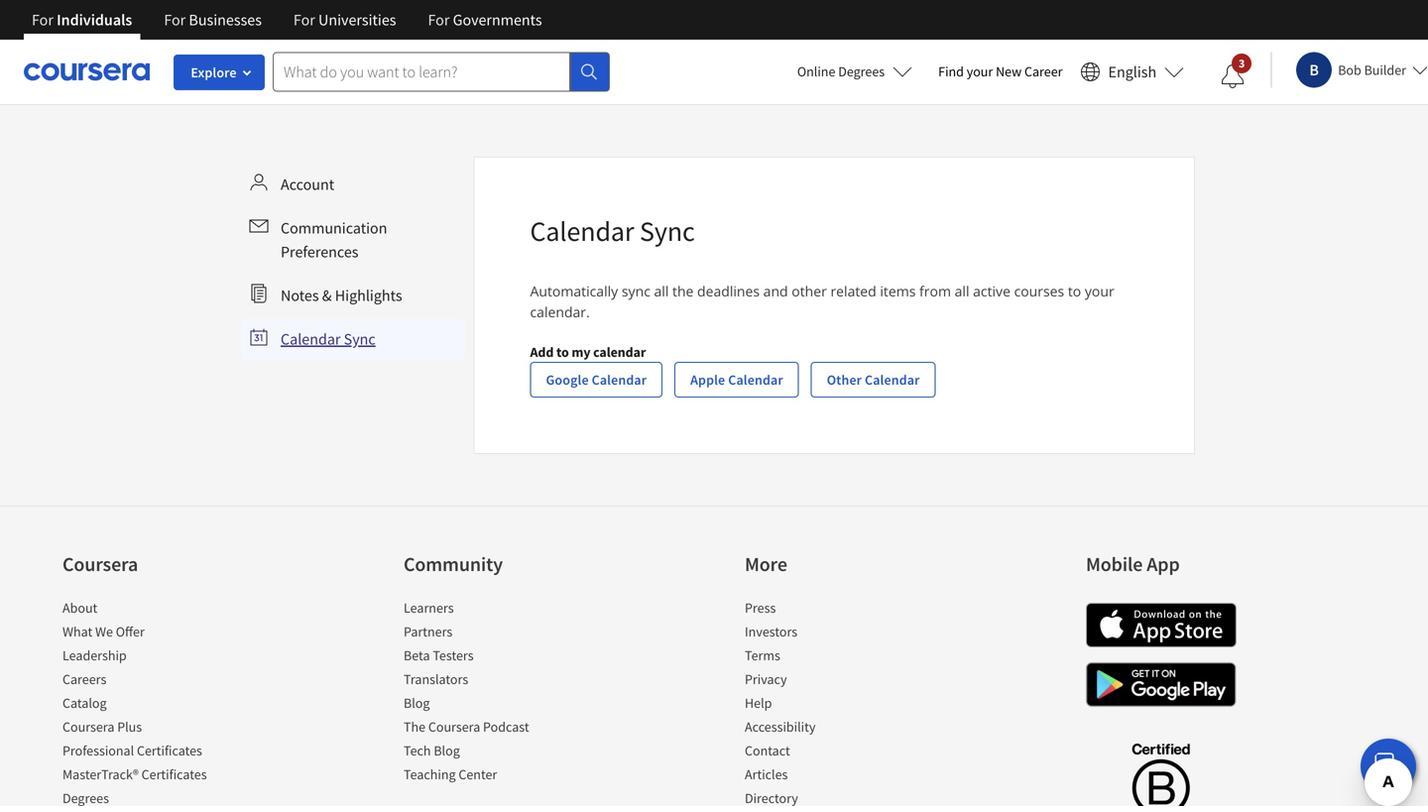 Task type: describe. For each thing, give the bounding box(es) containing it.
my
[[572, 343, 591, 361]]

partners
[[404, 623, 453, 641]]

english button
[[1073, 40, 1193, 104]]

help link
[[745, 695, 772, 712]]

beta
[[404, 647, 430, 665]]

calendar for other
[[865, 371, 920, 389]]

catalog link
[[63, 695, 107, 712]]

1 vertical spatial blog
[[434, 742, 460, 760]]

calendar up automatically
[[530, 214, 634, 249]]

other calendar button
[[811, 362, 936, 398]]

show notifications image
[[1222, 64, 1245, 88]]

list item for coursera
[[63, 789, 231, 807]]

mobile
[[1086, 552, 1143, 577]]

find
[[939, 63, 964, 80]]

privacy
[[745, 671, 787, 689]]

what
[[63, 623, 92, 641]]

learners
[[404, 599, 454, 617]]

other calendar
[[827, 371, 920, 389]]

What do you want to learn? text field
[[273, 52, 570, 92]]

coursera up about link
[[63, 552, 138, 577]]

app
[[1147, 552, 1180, 577]]

notes
[[281, 286, 319, 306]]

calendar inside calendar sync link
[[281, 329, 341, 349]]

chat with us image
[[1373, 751, 1405, 783]]

online degrees
[[798, 63, 885, 80]]

1 vertical spatial sync
[[344, 329, 376, 349]]

calendar for google
[[592, 371, 647, 389]]

google calendar
[[546, 371, 647, 389]]

for for businesses
[[164, 10, 186, 30]]

english
[[1109, 62, 1157, 82]]

individuals
[[57, 10, 132, 30]]

businesses
[[189, 10, 262, 30]]

about what we offer leadership careers catalog coursera plus professional certificates mastertrack® certificates
[[63, 599, 207, 784]]

articles
[[745, 766, 788, 784]]

investors
[[745, 623, 798, 641]]

tech blog link
[[404, 742, 460, 760]]

the
[[673, 282, 694, 301]]

google calendar button
[[530, 362, 663, 398]]

for for individuals
[[32, 10, 53, 30]]

explore button
[[174, 55, 265, 90]]

contact
[[745, 742, 790, 760]]

bob
[[1339, 61, 1362, 79]]

more
[[745, 552, 788, 577]]

3
[[1239, 56, 1246, 71]]

what we offer link
[[63, 623, 145, 641]]

teaching center link
[[404, 766, 497, 784]]

mastertrack® certificates link
[[63, 766, 207, 784]]

careers
[[63, 671, 106, 689]]

other
[[792, 282, 827, 301]]

highlights
[[335, 286, 402, 306]]

automatically sync all the deadlines and other related items from all active courses to your calendar.
[[530, 282, 1115, 321]]

0 vertical spatial certificates
[[137, 742, 202, 760]]

0 horizontal spatial calendar sync
[[281, 329, 376, 349]]

builder
[[1365, 61, 1407, 79]]

teaching
[[404, 766, 456, 784]]

add
[[530, 343, 554, 361]]

we
[[95, 623, 113, 641]]

coursera image
[[24, 56, 150, 88]]

partners link
[[404, 623, 453, 641]]

for for universities
[[294, 10, 315, 30]]

list for coursera
[[63, 598, 231, 807]]

list containing google calendar
[[530, 362, 948, 398]]

professional certificates link
[[63, 742, 202, 760]]

2 all from the left
[[955, 282, 970, 301]]

accessibility
[[745, 718, 816, 736]]

apple calendar button
[[675, 362, 799, 398]]

translators
[[404, 671, 468, 689]]

add to my calendar
[[530, 343, 646, 361]]

list for community
[[404, 598, 572, 789]]

press investors terms privacy help accessibility contact articles
[[745, 599, 816, 784]]

your inside automatically sync all the deadlines and other related items from all active courses to your calendar.
[[1085, 282, 1115, 301]]

other
[[827, 371, 862, 389]]

online
[[798, 63, 836, 80]]

catalog
[[63, 695, 107, 712]]

1 vertical spatial to
[[557, 343, 569, 361]]

the coursera podcast link
[[404, 718, 529, 736]]

translators link
[[404, 671, 468, 689]]

career
[[1025, 63, 1063, 80]]

testers
[[433, 647, 474, 665]]

communication preferences link
[[241, 208, 466, 272]]

to inside automatically sync all the deadlines and other related items from all active courses to your calendar.
[[1068, 282, 1082, 301]]

communication
[[281, 218, 387, 238]]

apple
[[691, 371, 726, 389]]

download on the app store image
[[1086, 603, 1237, 648]]

careers link
[[63, 671, 106, 689]]



Task type: vqa. For each thing, say whether or not it's contained in the screenshot.
Accessibility link
yes



Task type: locate. For each thing, give the bounding box(es) containing it.
coursera for about what we offer leadership careers catalog coursera plus professional certificates mastertrack® certificates
[[63, 718, 114, 736]]

your
[[967, 63, 993, 80], [1085, 282, 1115, 301]]

for
[[32, 10, 53, 30], [164, 10, 186, 30], [294, 10, 315, 30], [428, 10, 450, 30]]

0 horizontal spatial sync
[[344, 329, 376, 349]]

0 horizontal spatial your
[[967, 63, 993, 80]]

to
[[1068, 282, 1082, 301], [557, 343, 569, 361]]

1 horizontal spatial calendar sync
[[530, 214, 695, 249]]

find your new career link
[[929, 60, 1073, 84]]

for businesses
[[164, 10, 262, 30]]

0 vertical spatial blog
[[404, 695, 430, 712]]

certificates
[[137, 742, 202, 760], [142, 766, 207, 784]]

calendar inside other calendar button
[[865, 371, 920, 389]]

calendar down notes
[[281, 329, 341, 349]]

preferences
[[281, 242, 359, 262]]

1 all from the left
[[654, 282, 669, 301]]

podcast
[[483, 718, 529, 736]]

0 horizontal spatial to
[[557, 343, 569, 361]]

notes & highlights
[[281, 286, 402, 306]]

1 list item from the left
[[63, 789, 231, 807]]

3 for from the left
[[294, 10, 315, 30]]

bob builder
[[1339, 61, 1407, 79]]

1 horizontal spatial list item
[[745, 789, 914, 807]]

terms link
[[745, 647, 781, 665]]

articles link
[[745, 766, 788, 784]]

for left individuals
[[32, 10, 53, 30]]

0 horizontal spatial all
[[654, 282, 669, 301]]

community
[[404, 552, 503, 577]]

1 horizontal spatial sync
[[640, 214, 695, 249]]

governments
[[453, 10, 542, 30]]

calendar right the apple
[[728, 371, 784, 389]]

blog
[[404, 695, 430, 712], [434, 742, 460, 760]]

coursera inside the about what we offer leadership careers catalog coursera plus professional certificates mastertrack® certificates
[[63, 718, 114, 736]]

calendar inside apple calendar button
[[728, 371, 784, 389]]

calendar for apple
[[728, 371, 784, 389]]

0 vertical spatial to
[[1068, 282, 1082, 301]]

coursera
[[63, 552, 138, 577], [63, 718, 114, 736], [428, 718, 480, 736]]

coursera down the catalog
[[63, 718, 114, 736]]

calendar
[[530, 214, 634, 249], [281, 329, 341, 349], [592, 371, 647, 389], [728, 371, 784, 389], [865, 371, 920, 389]]

new
[[996, 63, 1022, 80]]

related
[[831, 282, 877, 301]]

about
[[63, 599, 98, 617]]

explore
[[191, 63, 237, 81]]

your right courses
[[1085, 282, 1115, 301]]

list item
[[63, 789, 231, 807], [745, 789, 914, 807]]

investors link
[[745, 623, 798, 641]]

account link
[[241, 165, 466, 204]]

plus
[[117, 718, 142, 736]]

mobile app
[[1086, 552, 1180, 577]]

press
[[745, 599, 776, 617]]

1 horizontal spatial all
[[955, 282, 970, 301]]

accessibility link
[[745, 718, 816, 736]]

contact link
[[745, 742, 790, 760]]

0 vertical spatial sync
[[640, 214, 695, 249]]

help
[[745, 695, 772, 712]]

mastertrack®
[[63, 766, 139, 784]]

sync
[[622, 282, 651, 301]]

universities
[[319, 10, 396, 30]]

items
[[880, 282, 916, 301]]

get it on google play image
[[1086, 663, 1237, 707]]

privacy link
[[745, 671, 787, 689]]

leadership link
[[63, 647, 127, 665]]

sync down notes & highlights link
[[344, 329, 376, 349]]

professional
[[63, 742, 134, 760]]

offer
[[116, 623, 145, 641]]

automatically
[[530, 282, 618, 301]]

to right courses
[[1068, 282, 1082, 301]]

list containing press
[[745, 598, 914, 807]]

calendar
[[593, 343, 646, 361]]

1 horizontal spatial to
[[1068, 282, 1082, 301]]

courses
[[1015, 282, 1065, 301]]

notes & highlights link
[[241, 276, 466, 316]]

for universities
[[294, 10, 396, 30]]

press link
[[745, 599, 776, 617]]

None search field
[[273, 52, 610, 92]]

1 vertical spatial your
[[1085, 282, 1115, 301]]

3 button
[[1206, 53, 1261, 100]]

0 vertical spatial calendar sync
[[530, 214, 695, 249]]

from
[[920, 282, 951, 301]]

for left universities
[[294, 10, 315, 30]]

online degrees button
[[782, 50, 929, 93]]

account
[[281, 175, 335, 194]]

for up what do you want to learn? text field
[[428, 10, 450, 30]]

1 horizontal spatial blog
[[434, 742, 460, 760]]

to left 'my'
[[557, 343, 569, 361]]

your right the find
[[967, 63, 993, 80]]

communication preferences
[[281, 218, 387, 262]]

menu containing account
[[241, 165, 466, 359]]

list item down mastertrack® certificates "link"
[[63, 789, 231, 807]]

list containing learners
[[404, 598, 572, 789]]

apple calendar
[[691, 371, 784, 389]]

menu
[[241, 165, 466, 359]]

find your new career
[[939, 63, 1063, 80]]

0 vertical spatial your
[[967, 63, 993, 80]]

coursera for learners partners beta testers translators blog the coursera podcast tech blog teaching center
[[428, 718, 480, 736]]

1 horizontal spatial your
[[1085, 282, 1115, 301]]

all
[[654, 282, 669, 301], [955, 282, 970, 301]]

coursera plus link
[[63, 718, 142, 736]]

for individuals
[[32, 10, 132, 30]]

4 for from the left
[[428, 10, 450, 30]]

&
[[322, 286, 332, 306]]

calendar right 'other'
[[865, 371, 920, 389]]

coursera inside 'learners partners beta testers translators blog the coursera podcast tech blog teaching center'
[[428, 718, 480, 736]]

calendar down 'calendar'
[[592, 371, 647, 389]]

list
[[530, 362, 948, 398], [63, 598, 231, 807], [404, 598, 572, 789], [745, 598, 914, 807]]

sync up the
[[640, 214, 695, 249]]

banner navigation
[[16, 0, 558, 40]]

2 list item from the left
[[745, 789, 914, 807]]

leadership
[[63, 647, 127, 665]]

learners link
[[404, 599, 454, 617]]

certificates up mastertrack® certificates "link"
[[137, 742, 202, 760]]

and
[[764, 282, 788, 301]]

certificates down professional certificates link
[[142, 766, 207, 784]]

all right from
[[955, 282, 970, 301]]

for left businesses
[[164, 10, 186, 30]]

tech
[[404, 742, 431, 760]]

calendar sync link
[[241, 319, 466, 359]]

calendar sync up sync
[[530, 214, 695, 249]]

active
[[973, 282, 1011, 301]]

for for governments
[[428, 10, 450, 30]]

deadlines
[[698, 282, 760, 301]]

logo of certified b corporation image
[[1121, 732, 1202, 807]]

0 horizontal spatial blog
[[404, 695, 430, 712]]

1 vertical spatial certificates
[[142, 766, 207, 784]]

learners partners beta testers translators blog the coursera podcast tech blog teaching center
[[404, 599, 529, 784]]

beta testers link
[[404, 647, 474, 665]]

terms
[[745, 647, 781, 665]]

list item down articles
[[745, 789, 914, 807]]

blog up the
[[404, 695, 430, 712]]

the
[[404, 718, 426, 736]]

center
[[459, 766, 497, 784]]

1 for from the left
[[32, 10, 53, 30]]

2 for from the left
[[164, 10, 186, 30]]

all left the
[[654, 282, 669, 301]]

blog link
[[404, 695, 430, 712]]

google
[[546, 371, 589, 389]]

list containing about
[[63, 598, 231, 807]]

coursera up 'tech blog' link at bottom
[[428, 718, 480, 736]]

blog up teaching center link
[[434, 742, 460, 760]]

list item for more
[[745, 789, 914, 807]]

0 horizontal spatial list item
[[63, 789, 231, 807]]

list for more
[[745, 598, 914, 807]]

calendar inside google calendar button
[[592, 371, 647, 389]]

1 vertical spatial calendar sync
[[281, 329, 376, 349]]

calendar sync down &
[[281, 329, 376, 349]]



